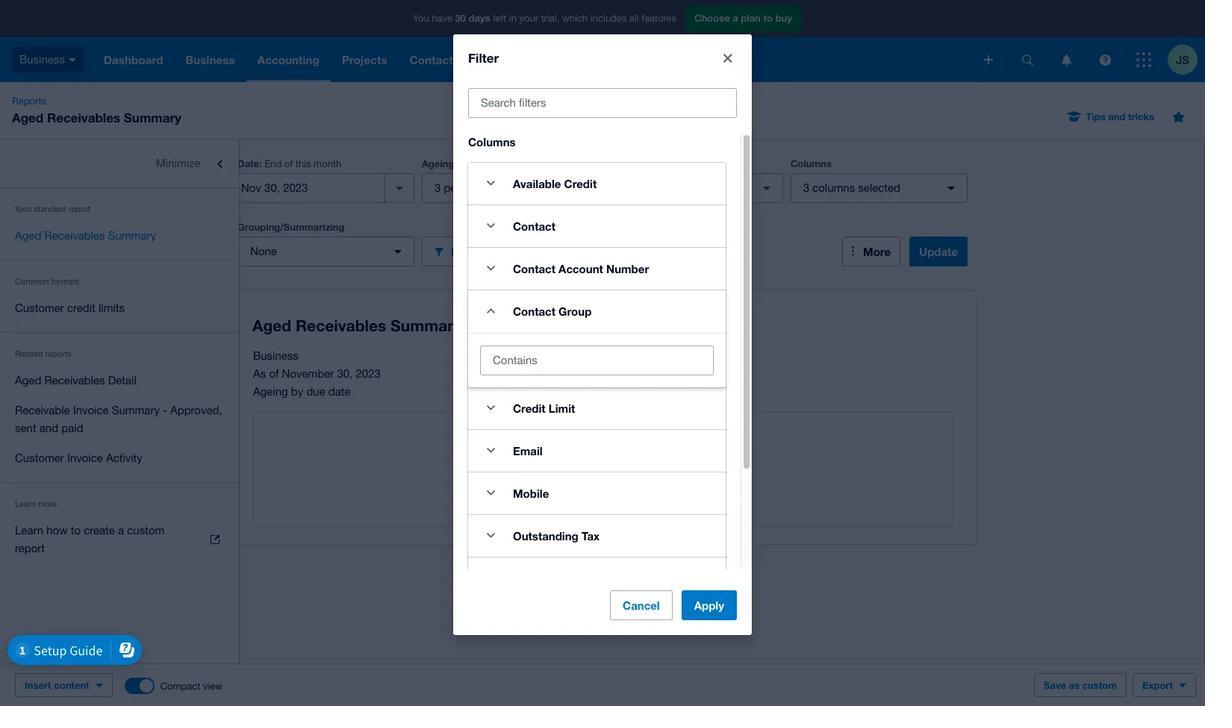 Task type: describe. For each thing, give the bounding box(es) containing it.
related reports
[[15, 349, 71, 358]]

contact for contact group
[[513, 304, 556, 318]]

cancel
[[623, 599, 660, 613]]

30 inside js banner
[[455, 12, 466, 24]]

and inside receivable invoice summary - approved, sent and paid
[[39, 422, 58, 435]]

collapse image
[[476, 296, 506, 326]]

3 for 3 periods of 30 day
[[435, 181, 441, 194]]

receivable invoice summary - approved, sent and paid
[[15, 404, 222, 435]]

view
[[203, 681, 223, 692]]

credit limit
[[513, 402, 575, 415]]

as
[[253, 367, 266, 380]]

nothing
[[549, 478, 588, 491]]

number
[[606, 262, 649, 275]]

filter button
[[422, 237, 599, 267]]

limits
[[99, 302, 125, 314]]

more button
[[842, 237, 901, 267]]

selected
[[858, 181, 901, 194]]

js banner
[[0, 0, 1205, 82]]

customer for customer invoice activity
[[15, 452, 64, 464]]

outstanding tax
[[513, 529, 600, 543]]

1 vertical spatial to
[[592, 478, 601, 491]]

reports
[[12, 96, 46, 107]]

aged receivables detail
[[15, 374, 136, 387]]

to inside js banner
[[763, 12, 773, 24]]

ageing for ageing periods
[[422, 158, 454, 170]]

3 columns selected
[[803, 181, 901, 194]]

available credit
[[513, 177, 597, 190]]

periods
[[457, 158, 492, 170]]

limit
[[549, 402, 575, 415]]

you
[[413, 13, 429, 24]]

Contains field
[[481, 346, 713, 375]]

Report title field
[[249, 309, 946, 343]]

formats
[[51, 277, 79, 286]]

0 vertical spatial credit
[[564, 177, 597, 190]]

customer invoice activity link
[[0, 444, 239, 473]]

columns
[[813, 181, 855, 194]]

minimize
[[156, 157, 200, 170]]

30 inside button
[[497, 181, 510, 194]]

compact view
[[160, 681, 223, 692]]

cancel button
[[610, 591, 673, 621]]

features
[[642, 13, 677, 24]]

here
[[634, 478, 656, 491]]

of for 3 periods of 30 day
[[485, 181, 494, 194]]

reports link
[[6, 94, 52, 109]]

export button
[[1133, 674, 1196, 697]]

your
[[519, 13, 538, 24]]

common formats
[[15, 277, 79, 286]]

Select end date field
[[238, 174, 384, 202]]

insert content button
[[15, 674, 113, 697]]

date : end of this month
[[237, 158, 341, 170]]

customer invoice activity
[[15, 452, 143, 464]]

email
[[513, 444, 543, 458]]

periods
[[444, 181, 481, 194]]

filter inside dialog
[[468, 50, 499, 66]]

aged inside reports aged receivables summary
[[12, 110, 43, 125]]

30,
[[337, 367, 353, 380]]

expand image for credit
[[476, 393, 506, 423]]

aged receivables summary
[[15, 229, 156, 242]]

none
[[250, 245, 277, 258]]

contact for contact account number
[[513, 262, 556, 275]]

to inside learn how to create a custom report
[[71, 524, 81, 537]]

end
[[265, 158, 282, 170]]

summary for invoice
[[112, 404, 160, 417]]

custom inside learn how to create a custom report
[[127, 524, 165, 537]]

have
[[432, 13, 453, 24]]

:
[[259, 158, 262, 170]]

of inside date : end of this month
[[284, 158, 293, 170]]

business for business as of november 30, 2023 ageing by due date
[[253, 349, 299, 362]]

plan
[[741, 12, 761, 24]]

sent
[[15, 422, 36, 435]]

mobile
[[513, 487, 549, 500]]

expand image for outstanding tax
[[476, 521, 506, 551]]

1 horizontal spatial report
[[69, 205, 91, 214]]

js button
[[1168, 37, 1205, 82]]

choose a plan to buy
[[694, 12, 792, 24]]

business button
[[0, 37, 92, 82]]

3 periods of 30 day
[[435, 181, 532, 194]]

this
[[296, 158, 311, 170]]

grouping/summarizing
[[237, 221, 345, 233]]

report inside learn how to create a custom report
[[15, 542, 45, 555]]

learn for learn how to create a custom report
[[15, 524, 43, 537]]

tips and tricks button
[[1059, 105, 1163, 128]]

content
[[54, 680, 89, 691]]

date
[[328, 385, 351, 398]]

save
[[1044, 680, 1066, 691]]

tips and tricks
[[1086, 111, 1154, 122]]

account
[[559, 262, 603, 275]]

invoice for customer
[[67, 452, 103, 464]]

buy
[[776, 12, 792, 24]]

insert content
[[25, 680, 89, 691]]

nothing to show here
[[549, 478, 656, 491]]

filter dialog
[[453, 34, 752, 685]]

3 periods of 30 day button
[[422, 173, 599, 203]]

of for business as of november 30, 2023 ageing by due date
[[269, 367, 279, 380]]

customer credit limits link
[[0, 293, 239, 323]]

ageing by
[[606, 158, 653, 170]]

as
[[1069, 680, 1080, 691]]

compact
[[160, 681, 200, 692]]

minimize button
[[0, 149, 239, 178]]

customer for customer credit limits
[[15, 302, 64, 314]]

1 horizontal spatial columns
[[791, 158, 832, 170]]

js
[[1176, 53, 1190, 66]]

learn more
[[15, 500, 57, 509]]

month
[[314, 158, 341, 170]]

learn for learn more
[[15, 500, 36, 509]]

due
[[306, 385, 325, 398]]

related
[[15, 349, 43, 358]]



Task type: vqa. For each thing, say whether or not it's contained in the screenshot.
3 associated with 3 columns selected
yes



Task type: locate. For each thing, give the bounding box(es) containing it.
expand image up 'collapse' image
[[476, 254, 506, 284]]

0 vertical spatial columns
[[468, 135, 516, 148]]

1 horizontal spatial a
[[733, 12, 738, 24]]

to left the show
[[592, 478, 601, 491]]

3 contact from the top
[[513, 304, 556, 318]]

0 vertical spatial 30
[[455, 12, 466, 24]]

expand image left credit limit
[[476, 393, 506, 423]]

0 vertical spatial filter
[[468, 50, 499, 66]]

svg image inside business popup button
[[69, 58, 76, 62]]

business inside business as of november 30, 2023 ageing by due date
[[253, 349, 299, 362]]

1 horizontal spatial credit
[[564, 177, 597, 190]]

and right tips
[[1108, 111, 1126, 122]]

receivables down xero standard report
[[44, 229, 105, 242]]

0 horizontal spatial to
[[71, 524, 81, 537]]

2 vertical spatial receivables
[[44, 374, 105, 387]]

credit right available
[[564, 177, 597, 190]]

summary for receivables
[[108, 229, 156, 242]]

credit
[[564, 177, 597, 190], [513, 402, 546, 415]]

receivables down reports
[[44, 374, 105, 387]]

1 vertical spatial expand image
[[476, 393, 506, 423]]

1 vertical spatial and
[[39, 422, 58, 435]]

more
[[38, 500, 57, 509]]

expand image for mobile
[[476, 478, 506, 508]]

of right periods
[[485, 181, 494, 194]]

2 vertical spatial aged
[[15, 374, 41, 387]]

and inside tips and tricks "button"
[[1108, 111, 1126, 122]]

reports
[[45, 349, 71, 358]]

ageing left by
[[606, 158, 639, 170]]

1 vertical spatial aged
[[15, 229, 41, 242]]

2 learn from the top
[[15, 524, 43, 537]]

summary
[[124, 110, 181, 125], [108, 229, 156, 242], [112, 404, 160, 417]]

of left this
[[284, 158, 293, 170]]

1 vertical spatial report
[[15, 542, 45, 555]]

0 vertical spatial invoice
[[73, 404, 109, 417]]

0 horizontal spatial columns
[[468, 135, 516, 148]]

1 vertical spatial summary
[[108, 229, 156, 242]]

a inside learn how to create a custom report
[[118, 524, 124, 537]]

1 vertical spatial columns
[[791, 158, 832, 170]]

summary up minimize
[[124, 110, 181, 125]]

november
[[282, 367, 334, 380]]

invoice for receivable
[[73, 404, 109, 417]]

learn how to create a custom report
[[15, 524, 165, 555]]

2 customer from the top
[[15, 452, 64, 464]]

ageing inside business as of november 30, 2023 ageing by due date
[[253, 385, 288, 398]]

navigation inside js banner
[[92, 37, 974, 82]]

apply button
[[682, 591, 737, 621]]

expand image
[[476, 211, 506, 241], [476, 254, 506, 284], [476, 436, 506, 466], [476, 478, 506, 508], [476, 521, 506, 551]]

choose
[[694, 12, 730, 24]]

a inside js banner
[[733, 12, 738, 24]]

0 horizontal spatial 30
[[455, 12, 466, 24]]

0 vertical spatial of
[[284, 158, 293, 170]]

1 vertical spatial custom
[[1082, 680, 1117, 691]]

1 expand image from the top
[[476, 169, 506, 198]]

date
[[237, 158, 259, 170]]

contact for contact
[[513, 219, 556, 233]]

0 horizontal spatial 3
[[435, 181, 441, 194]]

1 vertical spatial customer
[[15, 452, 64, 464]]

aged receivables summary link
[[0, 221, 239, 251]]

0 vertical spatial expand image
[[476, 169, 506, 198]]

expand image for contact
[[476, 211, 506, 241]]

days
[[469, 12, 490, 24]]

columns up periods
[[468, 135, 516, 148]]

1 3 from the left
[[435, 181, 441, 194]]

0 vertical spatial customer
[[15, 302, 64, 314]]

customer down sent
[[15, 452, 64, 464]]

30 left day
[[497, 181, 510, 194]]

1 vertical spatial business
[[253, 349, 299, 362]]

reports aged receivables summary
[[12, 96, 181, 125]]

expand image left the mobile
[[476, 478, 506, 508]]

invoice inside receivable invoice summary - approved, sent and paid
[[73, 404, 109, 417]]

2 vertical spatial summary
[[112, 404, 160, 417]]

3 for 3 columns selected
[[803, 181, 809, 194]]

Search filters field
[[469, 89, 736, 117]]

-
[[163, 404, 167, 417]]

contact
[[513, 219, 556, 233], [513, 262, 556, 275], [513, 304, 556, 318]]

business
[[19, 53, 65, 66], [253, 349, 299, 362]]

aged receivables detail link
[[0, 366, 239, 396]]

summary inside receivable invoice summary - approved, sent and paid
[[112, 404, 160, 417]]

receivables down reports link
[[47, 110, 120, 125]]

customer
[[15, 302, 64, 314], [15, 452, 64, 464]]

filter inside button
[[451, 245, 478, 258]]

receivables inside reports aged receivables summary
[[47, 110, 120, 125]]

business up as
[[253, 349, 299, 362]]

0 horizontal spatial of
[[269, 367, 279, 380]]

2 vertical spatial of
[[269, 367, 279, 380]]

3 left periods
[[435, 181, 441, 194]]

aged down xero
[[15, 229, 41, 242]]

invoice down paid
[[67, 452, 103, 464]]

aged for aged receivables summary
[[15, 229, 41, 242]]

30 right 'have'
[[455, 12, 466, 24]]

2 expand image from the top
[[476, 393, 506, 423]]

learn inside learn how to create a custom report
[[15, 524, 43, 537]]

contact left group
[[513, 304, 556, 318]]

expand image left email
[[476, 436, 506, 466]]

0 vertical spatial receivables
[[47, 110, 120, 125]]

close image
[[713, 43, 743, 73]]

summary down minimize button
[[108, 229, 156, 242]]

includes
[[591, 13, 627, 24]]

show
[[605, 478, 631, 491]]

business as of november 30, 2023 ageing by due date
[[253, 349, 381, 398]]

3 left columns
[[803, 181, 809, 194]]

custom inside button
[[1082, 680, 1117, 691]]

1 contact from the top
[[513, 219, 556, 233]]

1 vertical spatial learn
[[15, 524, 43, 537]]

0 horizontal spatial a
[[118, 524, 124, 537]]

expand image down 3 periods of 30 day
[[476, 211, 506, 241]]

3
[[435, 181, 441, 194], [803, 181, 809, 194]]

2 horizontal spatial ageing
[[606, 158, 639, 170]]

0 horizontal spatial business
[[19, 53, 65, 66]]

aged for aged receivables detail
[[15, 374, 41, 387]]

columns up columns
[[791, 158, 832, 170]]

learn left more
[[15, 500, 36, 509]]

xero
[[15, 205, 32, 214]]

0 horizontal spatial and
[[39, 422, 58, 435]]

to
[[763, 12, 773, 24], [592, 478, 601, 491], [71, 524, 81, 537]]

0 vertical spatial contact
[[513, 219, 556, 233]]

update button
[[910, 237, 968, 267]]

5 expand image from the top
[[476, 521, 506, 551]]

1 vertical spatial a
[[118, 524, 124, 537]]

receivables for summary
[[44, 229, 105, 242]]

0 vertical spatial custom
[[127, 524, 165, 537]]

0 horizontal spatial custom
[[127, 524, 165, 537]]

0 vertical spatial learn
[[15, 500, 36, 509]]

update
[[919, 245, 958, 258]]

0 vertical spatial aged
[[12, 110, 43, 125]]

tricks
[[1128, 111, 1154, 122]]

expand image left day
[[476, 169, 506, 198]]

columns
[[468, 135, 516, 148], [791, 158, 832, 170]]

summary inside reports aged receivables summary
[[124, 110, 181, 125]]

learn down the learn more
[[15, 524, 43, 537]]

custom right create
[[127, 524, 165, 537]]

3 inside button
[[435, 181, 441, 194]]

to left the buy
[[763, 12, 773, 24]]

1 vertical spatial invoice
[[67, 452, 103, 464]]

filter down the days
[[468, 50, 499, 66]]

report
[[69, 205, 91, 214], [15, 542, 45, 555]]

1 horizontal spatial 3
[[803, 181, 809, 194]]

aged down the related
[[15, 374, 41, 387]]

30
[[455, 12, 466, 24], [497, 181, 510, 194]]

columns inside filter dialog
[[468, 135, 516, 148]]

receivables
[[47, 110, 120, 125], [44, 229, 105, 242], [44, 374, 105, 387]]

invoice
[[73, 404, 109, 417], [67, 452, 103, 464]]

ageing for ageing by
[[606, 158, 639, 170]]

learn
[[15, 500, 36, 509], [15, 524, 43, 537]]

a right create
[[118, 524, 124, 537]]

0 vertical spatial report
[[69, 205, 91, 214]]

apply
[[694, 599, 724, 613]]

2 expand image from the top
[[476, 254, 506, 284]]

1 vertical spatial 30
[[497, 181, 510, 194]]

a left "plan"
[[733, 12, 738, 24]]

more
[[863, 245, 891, 258]]

ageing periods
[[422, 158, 492, 170]]

2 horizontal spatial of
[[485, 181, 494, 194]]

ageing up periods
[[422, 158, 454, 170]]

tax
[[582, 529, 600, 543]]

1 expand image from the top
[[476, 211, 506, 241]]

expand image for contact account number
[[476, 254, 506, 284]]

all
[[629, 13, 639, 24]]

summary left -
[[112, 404, 160, 417]]

expand image for email
[[476, 436, 506, 466]]

1 vertical spatial contact
[[513, 262, 556, 275]]

1 horizontal spatial business
[[253, 349, 299, 362]]

custom right as
[[1082, 680, 1117, 691]]

invoice up paid
[[73, 404, 109, 417]]

receivable invoice summary - approved, sent and paid link
[[0, 396, 239, 444]]

detail
[[108, 374, 136, 387]]

credit
[[67, 302, 95, 314]]

common
[[15, 277, 49, 286]]

navigation
[[92, 37, 974, 82]]

receivables for detail
[[44, 374, 105, 387]]

2 3 from the left
[[803, 181, 809, 194]]

day
[[513, 181, 532, 194]]

0 horizontal spatial ageing
[[253, 385, 288, 398]]

expand image
[[476, 169, 506, 198], [476, 393, 506, 423]]

of inside button
[[485, 181, 494, 194]]

available
[[513, 177, 561, 190]]

activity
[[106, 452, 143, 464]]

2023
[[356, 367, 381, 380]]

create
[[84, 524, 115, 537]]

report up aged receivables summary
[[69, 205, 91, 214]]

how
[[46, 524, 68, 537]]

0 horizontal spatial report
[[15, 542, 45, 555]]

2 vertical spatial to
[[71, 524, 81, 537]]

1 vertical spatial receivables
[[44, 229, 105, 242]]

insert
[[25, 680, 51, 691]]

of right as
[[269, 367, 279, 380]]

0 vertical spatial business
[[19, 53, 65, 66]]

0 vertical spatial summary
[[124, 110, 181, 125]]

1 horizontal spatial 30
[[497, 181, 510, 194]]

in
[[509, 13, 517, 24]]

svg image
[[1137, 52, 1151, 67], [1022, 54, 1033, 65], [1061, 54, 1071, 65], [1100, 54, 1111, 65], [984, 55, 993, 64], [69, 58, 76, 62]]

filter down periods
[[451, 245, 478, 258]]

group
[[559, 304, 592, 318]]

contact up contact group
[[513, 262, 556, 275]]

receivable
[[15, 404, 70, 417]]

0 vertical spatial to
[[763, 12, 773, 24]]

0 horizontal spatial credit
[[513, 402, 546, 415]]

1 learn from the top
[[15, 500, 36, 509]]

2 vertical spatial contact
[[513, 304, 556, 318]]

contact group
[[513, 304, 592, 318]]

aged down reports link
[[12, 110, 43, 125]]

which
[[562, 13, 588, 24]]

1 horizontal spatial to
[[592, 478, 601, 491]]

business inside popup button
[[19, 53, 65, 66]]

report down the learn more
[[15, 542, 45, 555]]

you have 30 days left in your trial, which includes all features
[[413, 12, 677, 24]]

and down the receivable
[[39, 422, 58, 435]]

save as custom button
[[1034, 674, 1127, 697]]

by
[[291, 385, 303, 398]]

2 horizontal spatial to
[[763, 12, 773, 24]]

business for business
[[19, 53, 65, 66]]

1 horizontal spatial and
[[1108, 111, 1126, 122]]

learn how to create a custom report link
[[0, 516, 239, 564]]

contact account number
[[513, 262, 649, 275]]

of inside business as of november 30, 2023 ageing by due date
[[269, 367, 279, 380]]

to right how
[[71, 524, 81, 537]]

contact up filter button
[[513, 219, 556, 233]]

tips
[[1086, 111, 1106, 122]]

custom
[[127, 524, 165, 537], [1082, 680, 1117, 691]]

paid
[[61, 422, 83, 435]]

2 contact from the top
[[513, 262, 556, 275]]

1 horizontal spatial custom
[[1082, 680, 1117, 691]]

credit left limit
[[513, 402, 546, 415]]

0 vertical spatial a
[[733, 12, 738, 24]]

approved,
[[170, 404, 222, 417]]

expand image for available
[[476, 169, 506, 198]]

3 expand image from the top
[[476, 436, 506, 466]]

outstanding
[[513, 529, 579, 543]]

1 customer from the top
[[15, 302, 64, 314]]

1 vertical spatial credit
[[513, 402, 546, 415]]

1 horizontal spatial of
[[284, 158, 293, 170]]

1 horizontal spatial ageing
[[422, 158, 454, 170]]

xero standard report
[[15, 205, 91, 214]]

customer down common formats at the left
[[15, 302, 64, 314]]

4 expand image from the top
[[476, 478, 506, 508]]

1 vertical spatial of
[[485, 181, 494, 194]]

expand image left outstanding
[[476, 521, 506, 551]]

1 vertical spatial filter
[[451, 245, 478, 258]]

0 vertical spatial and
[[1108, 111, 1126, 122]]

business up reports on the top
[[19, 53, 65, 66]]

ageing down as
[[253, 385, 288, 398]]



